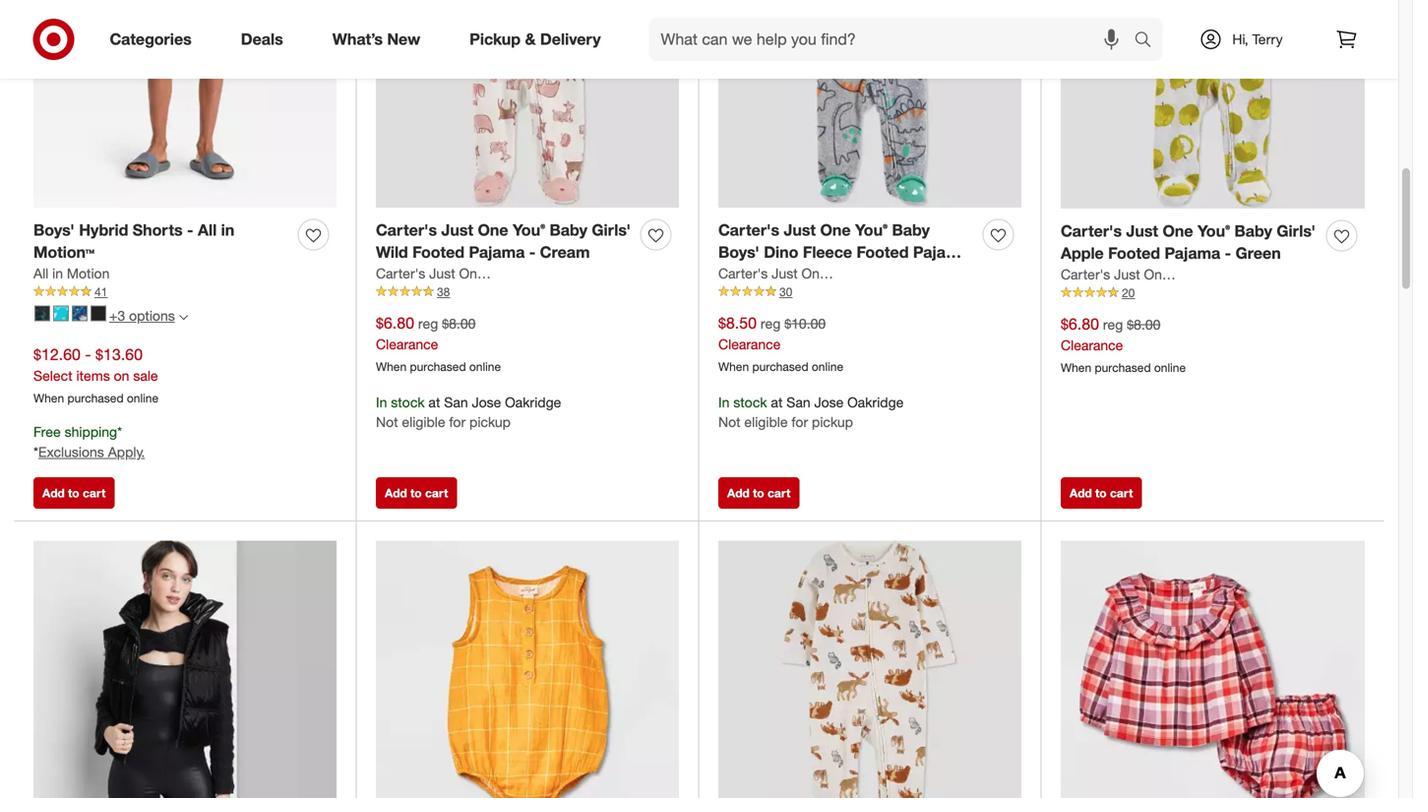 Task type: vqa. For each thing, say whether or not it's contained in the screenshot.
Robot Police Remote Control Toy Shoots Missiles Walks Talks and Dances with Flashing Lights 10 Functions - Play22Usa image
no



Task type: locate. For each thing, give the bounding box(es) containing it.
+3 options
[[109, 307, 175, 324]]

select
[[33, 367, 72, 384]]

boys' up the gray
[[718, 243, 760, 262]]

in down motion™
[[52, 265, 63, 282]]

reg down 38
[[418, 315, 438, 332]]

you®️ inside carter's just one you®️ baby girls' wild footed pajama - cream
[[513, 220, 545, 239]]

1 horizontal spatial carter's just one you link
[[718, 264, 854, 283]]

1 jose from the left
[[472, 394, 501, 411]]

1 horizontal spatial $6.80
[[1061, 315, 1099, 334]]

$8.00
[[442, 315, 476, 332], [1127, 316, 1161, 333]]

hi, terry
[[1233, 31, 1283, 48]]

* down free
[[33, 444, 38, 461]]

1 eligible from the left
[[402, 413, 445, 430]]

1 horizontal spatial you®️
[[855, 220, 888, 239]]

1 vertical spatial all
[[33, 265, 48, 282]]

2 stock from the left
[[733, 394, 767, 411]]

you®️ inside carter's just one you®️ baby girls' apple footed pajama - green
[[1198, 221, 1230, 240]]

1 horizontal spatial not
[[718, 413, 741, 430]]

girls' for carter's just one you®️ baby girls' wild footed pajama - cream
[[592, 220, 631, 239]]

carter's just one you link up 30
[[718, 264, 854, 283]]

1 oakridge from the left
[[505, 394, 561, 411]]

purchased down 38
[[410, 359, 466, 374]]

add to cart
[[42, 486, 106, 501], [385, 486, 448, 501], [727, 486, 791, 501], [1070, 486, 1133, 501]]

2 add to cart from the left
[[385, 486, 448, 501]]

all down motion™
[[33, 265, 48, 282]]

when for carter's just one you®️ baby girls' apple footed pajama - green
[[1061, 360, 1092, 375]]

add for carter's just one you®️ baby boys' dino fleece footed pajama - gray
[[727, 486, 750, 501]]

all colors + 3 more colors image
[[179, 313, 188, 322]]

3 to from the left
[[753, 486, 764, 501]]

baby sun gauze tank henley romper - cat & jack™ yellow image
[[376, 541, 679, 798], [376, 541, 679, 798]]

pickup & delivery link
[[453, 18, 625, 61]]

apple
[[1061, 244, 1104, 263]]

0 horizontal spatial oakridge
[[505, 394, 561, 411]]

oakridge for $8.50
[[848, 394, 904, 411]]

4 cart from the left
[[1110, 486, 1133, 501]]

apply.
[[108, 444, 145, 461]]

1 horizontal spatial $6.80 reg $8.00 clearance when purchased online
[[1061, 315, 1186, 375]]

to for carter's just one you®️ baby girls' wild footed pajama - cream
[[410, 486, 422, 501]]

clearance
[[376, 336, 438, 353], [718, 336, 781, 353], [1061, 337, 1123, 354]]

0 vertical spatial in
[[221, 220, 235, 239]]

when for carter's just one you®️ baby boys' dino fleece footed pajama - gray
[[718, 359, 749, 374]]

you®️ inside carter's just one you®️ baby boys' dino fleece footed pajama - gray
[[855, 220, 888, 239]]

$6.80 reg $8.00 clearance when purchased online for wild
[[376, 314, 501, 374]]

1 horizontal spatial boys'
[[718, 243, 760, 262]]

- left cream
[[529, 243, 536, 262]]

purchased down the items
[[67, 391, 124, 405]]

clearance for carter's just one you®️ baby boys' dino fleece footed pajama - gray
[[718, 336, 781, 353]]

footed for wild
[[412, 243, 465, 262]]

pajama inside carter's just one you®️ baby boys' dino fleece footed pajama - gray
[[913, 243, 969, 262]]

purchased down $10.00
[[752, 359, 809, 374]]

carter's just one you®️ baby girls' wild footed pajama - cream image
[[376, 0, 679, 207], [376, 0, 679, 207]]

1 horizontal spatial $8.00
[[1127, 316, 1161, 333]]

online down 20 link
[[1154, 360, 1186, 375]]

add for carter's just one you®️ baby girls' wild footed pajama - cream
[[385, 486, 407, 501]]

all in motion link
[[33, 264, 110, 283]]

- left 'green'
[[1225, 244, 1231, 263]]

reg inside $8.50 reg $10.00 clearance when purchased online
[[761, 315, 781, 332]]

1 horizontal spatial jose
[[814, 394, 844, 411]]

$8.00 for apple
[[1127, 316, 1161, 333]]

baby girls' ruffle plaid top & bottom set - cat & jack™ orange image
[[1061, 541, 1365, 798], [1061, 541, 1365, 798]]

1 horizontal spatial footed
[[857, 243, 909, 262]]

2 not from the left
[[718, 413, 741, 430]]

2 san from the left
[[787, 394, 811, 411]]

$6.80
[[376, 314, 414, 333], [1061, 315, 1099, 334]]

oakridge for $6.80
[[505, 394, 561, 411]]

1 pickup from the left
[[469, 413, 511, 430]]

1 add from the left
[[42, 486, 65, 501]]

1 horizontal spatial you
[[831, 265, 854, 282]]

carter's just one you®️ baby boys' dino fleece footed pajama - gray image
[[718, 0, 1022, 207], [718, 0, 1022, 207]]

1 in from the left
[[376, 394, 387, 411]]

cart for dino
[[768, 486, 791, 501]]

-
[[187, 220, 193, 239], [529, 243, 536, 262], [1225, 244, 1231, 263], [718, 265, 725, 284], [85, 345, 91, 364]]

all right shorts
[[198, 220, 217, 239]]

3 add from the left
[[727, 486, 750, 501]]

carter's
[[376, 220, 437, 239], [718, 220, 780, 239], [1061, 221, 1122, 240], [376, 265, 425, 282], [718, 265, 768, 282], [1061, 266, 1110, 283]]

4 add to cart button from the left
[[1061, 478, 1142, 509]]

1 horizontal spatial eligible
[[744, 413, 788, 430]]

footed inside carter's just one you®️ baby girls' apple footed pajama - green
[[1108, 244, 1160, 263]]

1 in stock at  san jose oakridge not eligible for pickup from the left
[[376, 394, 561, 430]]

- inside carter's just one you®️ baby girls' apple footed pajama - green
[[1225, 244, 1231, 263]]

$6.80 down the apple
[[1061, 315, 1099, 334]]

1 horizontal spatial girls'
[[1277, 221, 1316, 240]]

1 horizontal spatial reg
[[761, 315, 781, 332]]

green
[[1236, 244, 1281, 263]]

oakridge
[[505, 394, 561, 411], [848, 394, 904, 411]]

baby inside carter's just one you®️ baby girls' wild footed pajama - cream
[[550, 220, 587, 239]]

* up apply.
[[117, 423, 122, 440]]

dark blue image
[[72, 306, 88, 322]]

$8.00 down 20
[[1127, 316, 1161, 333]]

online
[[469, 359, 501, 374], [812, 359, 843, 374], [1154, 360, 1186, 375], [127, 391, 158, 405]]

1 vertical spatial in
[[52, 265, 63, 282]]

purchased down 20
[[1095, 360, 1151, 375]]

reg for apple
[[1103, 316, 1123, 333]]

pajama
[[469, 243, 525, 262], [913, 243, 969, 262], [1165, 244, 1221, 263]]

pajama inside carter's just one you®️ baby girls' apple footed pajama - green
[[1165, 244, 1221, 263]]

2 horizontal spatial you
[[1174, 266, 1196, 283]]

0 horizontal spatial all
[[33, 265, 48, 282]]

you®️ up cream
[[513, 220, 545, 239]]

pickup
[[469, 413, 511, 430], [812, 413, 853, 430]]

carter's just one you link up 20
[[1061, 265, 1196, 284]]

- left the gray
[[718, 265, 725, 284]]

in
[[221, 220, 235, 239], [52, 265, 63, 282]]

0 horizontal spatial in
[[376, 394, 387, 411]]

2 eligible from the left
[[744, 413, 788, 430]]

san
[[444, 394, 468, 411], [787, 394, 811, 411]]

footed
[[412, 243, 465, 262], [857, 243, 909, 262], [1108, 244, 1160, 263]]

2 at from the left
[[771, 394, 783, 411]]

carter's up the apple
[[1061, 221, 1122, 240]]

one up fleece
[[820, 220, 851, 239]]

2 add from the left
[[385, 486, 407, 501]]

just inside carter's just one you®️ baby boys' dino fleece footed pajama - gray
[[784, 220, 816, 239]]

clearance for carter's just one you®️ baby girls' wild footed pajama - cream
[[376, 336, 438, 353]]

0 horizontal spatial for
[[449, 413, 466, 430]]

all inside boys' hybrid shorts - all in motion™
[[198, 220, 217, 239]]

footed for apple
[[1108, 244, 1160, 263]]

you down carter's just one you®️ baby girls' apple footed pajama - green
[[1174, 266, 1196, 283]]

terry
[[1252, 31, 1283, 48]]

0 horizontal spatial girls'
[[592, 220, 631, 239]]

1 horizontal spatial carter's just one you
[[718, 265, 854, 282]]

1 not from the left
[[376, 413, 398, 430]]

one up 38 link
[[478, 220, 508, 239]]

2 for from the left
[[792, 413, 808, 430]]

1 horizontal spatial at
[[771, 394, 783, 411]]

to for carter's just one you®️ baby boys' dino fleece footed pajama - gray
[[753, 486, 764, 501]]

add
[[42, 486, 65, 501], [385, 486, 407, 501], [727, 486, 750, 501], [1070, 486, 1092, 501]]

at for $6.80
[[429, 394, 440, 411]]

0 horizontal spatial not
[[376, 413, 398, 430]]

just inside carter's just one you®️ baby girls' apple footed pajama - green
[[1126, 221, 1158, 240]]

women's iridescent cropped puffer vest - wild fable™ black image
[[33, 541, 337, 798], [33, 541, 337, 798]]

$8.50 reg $10.00 clearance when purchased online
[[718, 314, 843, 374]]

pajama inside carter's just one you®️ baby girls' wild footed pajama - cream
[[469, 243, 525, 262]]

1 horizontal spatial stock
[[733, 394, 767, 411]]

not for $8.50
[[718, 413, 741, 430]]

$13.60
[[96, 345, 143, 364]]

just
[[441, 220, 473, 239], [784, 220, 816, 239], [1126, 221, 1158, 240], [429, 265, 455, 282], [772, 265, 798, 282], [1114, 266, 1140, 283]]

baby up 'green'
[[1235, 221, 1272, 240]]

pajama up 30 link
[[913, 243, 969, 262]]

girls' inside carter's just one you®️ baby girls' wild footed pajama - cream
[[592, 220, 631, 239]]

0 horizontal spatial carter's just one you
[[376, 265, 511, 282]]

clearance down 20
[[1061, 337, 1123, 354]]

carter's just one you®️ baby girls' apple footed pajama - green
[[1061, 221, 1316, 263]]

0 horizontal spatial in stock at  san jose oakridge not eligible for pickup
[[376, 394, 561, 430]]

1 horizontal spatial oakridge
[[848, 394, 904, 411]]

what's new
[[332, 30, 420, 49]]

1 horizontal spatial pickup
[[812, 413, 853, 430]]

you®️
[[513, 220, 545, 239], [855, 220, 888, 239], [1198, 221, 1230, 240]]

2 horizontal spatial clearance
[[1061, 337, 1123, 354]]

add to cart for boys' hybrid shorts - all in motion™
[[42, 486, 106, 501]]

what's
[[332, 30, 383, 49]]

0 horizontal spatial eligible
[[402, 413, 445, 430]]

$6.80 down wild at the top of the page
[[376, 314, 414, 333]]

all in motion
[[33, 265, 110, 282]]

2 add to cart button from the left
[[376, 478, 457, 509]]

shorts
[[133, 220, 183, 239]]

1 horizontal spatial clearance
[[718, 336, 781, 353]]

1 add to cart button from the left
[[33, 478, 115, 509]]

0 horizontal spatial *
[[33, 444, 38, 461]]

boys'
[[33, 220, 75, 239], [718, 243, 760, 262]]

all
[[198, 220, 217, 239], [33, 265, 48, 282]]

20 link
[[1061, 284, 1365, 302]]

1 add to cart from the left
[[42, 486, 106, 501]]

1 horizontal spatial pajama
[[913, 243, 969, 262]]

in stock at  san jose oakridge not eligible for pickup
[[376, 394, 561, 430], [718, 394, 904, 430]]

you for apple
[[1174, 266, 1196, 283]]

online inside $8.50 reg $10.00 clearance when purchased online
[[812, 359, 843, 374]]

footed inside carter's just one you®️ baby girls' wild footed pajama - cream
[[412, 243, 465, 262]]

carter's just one you up 38
[[376, 265, 511, 282]]

cart for motion™
[[83, 486, 106, 501]]

4 to from the left
[[1095, 486, 1107, 501]]

purchased for apple
[[1095, 360, 1151, 375]]

add for carter's just one you®️ baby girls' apple footed pajama - green
[[1070, 486, 1092, 501]]

boys' inside carter's just one you®️ baby boys' dino fleece footed pajama - gray
[[718, 243, 760, 262]]

0 horizontal spatial $6.80
[[376, 314, 414, 333]]

2 in stock at  san jose oakridge not eligible for pickup from the left
[[718, 394, 904, 430]]

you®️ up 20 link
[[1198, 221, 1230, 240]]

in right shorts
[[221, 220, 235, 239]]

0 horizontal spatial carter's just one you link
[[376, 264, 511, 283]]

one
[[478, 220, 508, 239], [820, 220, 851, 239], [1163, 221, 1193, 240], [459, 265, 485, 282], [802, 265, 827, 282], [1144, 266, 1170, 283]]

purchased inside $8.50 reg $10.00 clearance when purchased online
[[752, 359, 809, 374]]

footed inside carter's just one you®️ baby boys' dino fleece footed pajama - gray
[[857, 243, 909, 262]]

footed up 20
[[1108, 244, 1160, 263]]

one inside carter's just one you®️ baby girls' apple footed pajama - green
[[1163, 221, 1193, 240]]

clearance down 38
[[376, 336, 438, 353]]

1 san from the left
[[444, 394, 468, 411]]

0 horizontal spatial $8.00
[[442, 315, 476, 332]]

3 cart from the left
[[768, 486, 791, 501]]

motion
[[67, 265, 110, 282]]

eligible
[[402, 413, 445, 430], [744, 413, 788, 430]]

san for $6.80
[[444, 394, 468, 411]]

you®️ for green
[[1198, 221, 1230, 240]]

1 horizontal spatial all
[[198, 220, 217, 239]]

online down 38 link
[[469, 359, 501, 374]]

$6.80 reg $8.00 clearance when purchased online
[[376, 314, 501, 374], [1061, 315, 1186, 375]]

pickup & delivery
[[470, 30, 601, 49]]

all colors + 3 more colors element
[[179, 310, 188, 322]]

new
[[387, 30, 420, 49]]

reg
[[418, 315, 438, 332], [761, 315, 781, 332], [1103, 316, 1123, 333]]

0 vertical spatial *
[[117, 423, 122, 440]]

purchased for dino
[[752, 359, 809, 374]]

1 horizontal spatial in
[[718, 394, 730, 411]]

3 add to cart button from the left
[[718, 478, 799, 509]]

0 horizontal spatial $6.80 reg $8.00 clearance when purchased online
[[376, 314, 501, 374]]

baby up cream
[[550, 220, 587, 239]]

you®️ for -
[[855, 220, 888, 239]]

1 at from the left
[[429, 394, 440, 411]]

2 pickup from the left
[[812, 413, 853, 430]]

just inside carter's just one you®️ baby girls' wild footed pajama - cream
[[441, 220, 473, 239]]

0 horizontal spatial baby
[[550, 220, 587, 239]]

0 horizontal spatial pajama
[[469, 243, 525, 262]]

footed up 30 link
[[857, 243, 909, 262]]

baby for carter's just one you®️ baby boys' dino fleece footed pajama - gray
[[892, 220, 930, 239]]

baby inside carter's just one you®️ baby girls' apple footed pajama - green
[[1235, 221, 1272, 240]]

2 horizontal spatial carter's just one you
[[1061, 266, 1196, 283]]

1 horizontal spatial *
[[117, 423, 122, 440]]

at
[[429, 394, 440, 411], [771, 394, 783, 411]]

2 jose from the left
[[814, 394, 844, 411]]

girls'
[[592, 220, 631, 239], [1277, 221, 1316, 240]]

add to cart button for carter's just one you®️ baby girls' wild footed pajama - cream
[[376, 478, 457, 509]]

you for dino
[[831, 265, 854, 282]]

pajama up 38 link
[[469, 243, 525, 262]]

2 horizontal spatial carter's just one you link
[[1061, 265, 1196, 284]]

jose for $8.50
[[814, 394, 844, 411]]

2 horizontal spatial footed
[[1108, 244, 1160, 263]]

1 horizontal spatial baby
[[892, 220, 930, 239]]

baby up 30 link
[[892, 220, 930, 239]]

carter's down dino
[[718, 265, 768, 282]]

carter's just one you®️ baby boys' wild footed pajama - brown/cream image
[[718, 541, 1022, 798], [718, 541, 1022, 798]]

cart
[[83, 486, 106, 501], [425, 486, 448, 501], [768, 486, 791, 501], [1110, 486, 1133, 501]]

pajama up 20 link
[[1165, 244, 1221, 263]]

0 horizontal spatial clearance
[[376, 336, 438, 353]]

when inside $8.50 reg $10.00 clearance when purchased online
[[718, 359, 749, 374]]

2 horizontal spatial reg
[[1103, 316, 1123, 333]]

1 vertical spatial boys'
[[718, 243, 760, 262]]

4 add to cart from the left
[[1070, 486, 1133, 501]]

reg right '$8.50'
[[761, 315, 781, 332]]

2 oakridge from the left
[[848, 394, 904, 411]]

- right shorts
[[187, 220, 193, 239]]

0 horizontal spatial jose
[[472, 394, 501, 411]]

*
[[117, 423, 122, 440], [33, 444, 38, 461]]

0 horizontal spatial footed
[[412, 243, 465, 262]]

1 stock from the left
[[391, 394, 425, 411]]

0 horizontal spatial in
[[52, 265, 63, 282]]

0 horizontal spatial boys'
[[33, 220, 75, 239]]

clearance inside $8.50 reg $10.00 clearance when purchased online
[[718, 336, 781, 353]]

one inside carter's just one you®️ baby girls' wild footed pajama - cream
[[478, 220, 508, 239]]

purchased
[[410, 359, 466, 374], [752, 359, 809, 374], [1095, 360, 1151, 375], [67, 391, 124, 405]]

you
[[489, 265, 511, 282], [831, 265, 854, 282], [1174, 266, 1196, 283]]

1 cart from the left
[[83, 486, 106, 501]]

1 horizontal spatial in
[[221, 220, 235, 239]]

reg down 20
[[1103, 316, 1123, 333]]

carter's just one you up 20
[[1061, 266, 1196, 283]]

carter's just one you up 30
[[718, 265, 854, 282]]

carter's just one you link
[[376, 264, 511, 283], [718, 264, 854, 283], [1061, 265, 1196, 284]]

not
[[376, 413, 398, 430], [718, 413, 741, 430]]

0 horizontal spatial reg
[[418, 315, 438, 332]]

$10.00
[[785, 315, 826, 332]]

$6.80 for wild
[[376, 314, 414, 333]]

add to cart for carter's just one you®️ baby girls' apple footed pajama - green
[[1070, 486, 1133, 501]]

baby for carter's just one you®️ baby girls' apple footed pajama - green
[[1235, 221, 1272, 240]]

in
[[376, 394, 387, 411], [718, 394, 730, 411]]

boys' up motion™
[[33, 220, 75, 239]]

carter's up wild at the top of the page
[[376, 220, 437, 239]]

1 to from the left
[[68, 486, 79, 501]]

$6.80 reg $8.00 clearance when purchased online down 38
[[376, 314, 501, 374]]

exclusions
[[38, 444, 104, 461]]

online down $10.00
[[812, 359, 843, 374]]

0 horizontal spatial you®️
[[513, 220, 545, 239]]

blue image
[[53, 306, 69, 322]]

online down sale
[[127, 391, 158, 405]]

1 horizontal spatial for
[[792, 413, 808, 430]]

2 horizontal spatial you®️
[[1198, 221, 1230, 240]]

add to cart button
[[33, 478, 115, 509], [376, 478, 457, 509], [718, 478, 799, 509], [1061, 478, 1142, 509]]

boys' hybrid shorts - all in motion™ image
[[33, 0, 337, 207], [33, 0, 337, 207]]

3 add to cart from the left
[[727, 486, 791, 501]]

eligible for $8.50
[[744, 413, 788, 430]]

pickup for $6.80
[[469, 413, 511, 430]]

0 vertical spatial all
[[198, 220, 217, 239]]

baby inside carter's just one you®️ baby boys' dino fleece footed pajama - gray
[[892, 220, 930, 239]]

in stock at  san jose oakridge not eligible for pickup for $6.80
[[376, 394, 561, 430]]

girls' inside carter's just one you®️ baby girls' apple footed pajama - green
[[1277, 221, 1316, 240]]

2 horizontal spatial baby
[[1235, 221, 1272, 240]]

0 horizontal spatial san
[[444, 394, 468, 411]]

one down fleece
[[802, 265, 827, 282]]

all inside 'link'
[[33, 265, 48, 282]]

exclusions apply. link
[[38, 444, 145, 461]]

you down fleece
[[831, 265, 854, 282]]

0 vertical spatial boys'
[[33, 220, 75, 239]]

carter's just one you link up 38
[[376, 264, 511, 283]]

2 to from the left
[[410, 486, 422, 501]]

carter's just one you®️ baby girls' apple footed pajama - green image
[[1061, 0, 1365, 208], [1061, 0, 1365, 208]]

0 horizontal spatial pickup
[[469, 413, 511, 430]]

$8.00 for wild
[[442, 315, 476, 332]]

$8.00 down 38
[[442, 315, 476, 332]]

$6.80 reg $8.00 clearance when purchased online down 20
[[1061, 315, 1186, 375]]

options
[[129, 307, 175, 324]]

carter's just one you
[[376, 265, 511, 282], [718, 265, 854, 282], [1061, 266, 1196, 283]]

1 horizontal spatial in stock at  san jose oakridge not eligible for pickup
[[718, 394, 904, 430]]

jose
[[472, 394, 501, 411], [814, 394, 844, 411]]

stock for $8.50
[[733, 394, 767, 411]]

clearance down '$8.50'
[[718, 336, 781, 353]]

0 horizontal spatial at
[[429, 394, 440, 411]]

1 for from the left
[[449, 413, 466, 430]]

one up 20 link
[[1163, 221, 1193, 240]]

$6.80 reg $8.00 clearance when purchased online for apple
[[1061, 315, 1186, 375]]

1 horizontal spatial san
[[787, 394, 811, 411]]

to
[[68, 486, 79, 501], [410, 486, 422, 501], [753, 486, 764, 501], [1095, 486, 1107, 501]]

add for boys' hybrid shorts - all in motion™
[[42, 486, 65, 501]]

2 horizontal spatial pajama
[[1165, 244, 1221, 263]]

0 horizontal spatial stock
[[391, 394, 425, 411]]

30 link
[[718, 283, 1022, 301]]

you®️ up 30 link
[[855, 220, 888, 239]]

2 cart from the left
[[425, 486, 448, 501]]

for
[[449, 413, 466, 430], [792, 413, 808, 430]]

carter's up dino
[[718, 220, 780, 239]]

0 horizontal spatial you
[[489, 265, 511, 282]]

- up the items
[[85, 345, 91, 364]]

carter's down the apple
[[1061, 266, 1110, 283]]

baby
[[550, 220, 587, 239], [892, 220, 930, 239], [1235, 221, 1272, 240]]

pajama for wild
[[469, 243, 525, 262]]

baby for carter's just one you®️ baby girls' wild footed pajama - cream
[[550, 220, 587, 239]]

footed up 38
[[412, 243, 465, 262]]

2 in from the left
[[718, 394, 730, 411]]

you down carter's just one you®️ baby girls' wild footed pajama - cream link
[[489, 265, 511, 282]]

4 add from the left
[[1070, 486, 1092, 501]]

hi,
[[1233, 31, 1249, 48]]



Task type: describe. For each thing, give the bounding box(es) containing it.
cream
[[540, 243, 590, 262]]

20
[[1122, 285, 1135, 300]]

carter's just one you®️ baby girls' apple footed pajama - green link
[[1061, 220, 1319, 265]]

wild
[[376, 243, 408, 262]]

online inside '$12.60 - $13.60 select items on sale when purchased online'
[[127, 391, 158, 405]]

on
[[114, 367, 129, 384]]

38 link
[[376, 283, 679, 301]]

boys' inside boys' hybrid shorts - all in motion™
[[33, 220, 75, 239]]

$12.60
[[33, 345, 81, 364]]

san for $8.50
[[787, 394, 811, 411]]

when inside '$12.60 - $13.60 select items on sale when purchased online'
[[33, 391, 64, 405]]

you for wild
[[489, 265, 511, 282]]

delivery
[[540, 30, 601, 49]]

for for $6.80
[[449, 413, 466, 430]]

1 vertical spatial *
[[33, 444, 38, 461]]

add to cart for carter's just one you®️ baby girls' wild footed pajama - cream
[[385, 486, 448, 501]]

jose for $6.80
[[472, 394, 501, 411]]

+3 options button
[[26, 300, 197, 332]]

carter's just one you®️ baby girls' wild footed pajama - cream
[[376, 220, 631, 262]]

in stock at  san jose oakridge not eligible for pickup for $8.50
[[718, 394, 904, 430]]

categories
[[110, 30, 192, 49]]

in inside boys' hybrid shorts - all in motion™
[[221, 220, 235, 239]]

pickup for $8.50
[[812, 413, 853, 430]]

add to cart for carter's just one you®️ baby boys' dino fleece footed pajama - gray
[[727, 486, 791, 501]]

carter's just one you®️ baby girls' wild footed pajama - cream link
[[376, 219, 633, 264]]

not for $6.80
[[376, 413, 398, 430]]

to for carter's just one you®️ baby girls' apple footed pajama - green
[[1095, 486, 1107, 501]]

what's new link
[[316, 18, 445, 61]]

- inside boys' hybrid shorts - all in motion™
[[187, 220, 193, 239]]

reg for dino
[[761, 315, 781, 332]]

clearance for carter's just one you®️ baby girls' apple footed pajama - green
[[1061, 337, 1123, 354]]

carter's just one you®️ baby boys' dino fleece footed pajama - gray
[[718, 220, 969, 284]]

30
[[779, 284, 793, 299]]

carter's down wild at the top of the page
[[376, 265, 425, 282]]

deals link
[[224, 18, 308, 61]]

boys' hybrid shorts - all in motion™
[[33, 220, 235, 262]]

41 link
[[33, 283, 337, 301]]

- inside carter's just one you®️ baby girls' wild footed pajama - cream
[[529, 243, 536, 262]]

to for boys' hybrid shorts - all in motion™
[[68, 486, 79, 501]]

boys' hybrid shorts - all in motion™ link
[[33, 219, 290, 264]]

carter's inside carter's just one you®️ baby girls' apple footed pajama - green
[[1061, 221, 1122, 240]]

carter's just one you for wild
[[376, 265, 511, 282]]

38
[[437, 284, 450, 299]]

in inside all in motion 'link'
[[52, 265, 63, 282]]

add to cart button for carter's just one you®️ baby girls' apple footed pajama - green
[[1061, 478, 1142, 509]]

stock for $6.80
[[391, 394, 425, 411]]

carter's just one you link for apple
[[1061, 265, 1196, 284]]

purchased inside '$12.60 - $13.60 select items on sale when purchased online'
[[67, 391, 124, 405]]

carter's just one you link for dino
[[718, 264, 854, 283]]

search button
[[1125, 18, 1173, 65]]

carter's just one you for dino
[[718, 265, 854, 282]]

+3
[[109, 307, 125, 324]]

&
[[525, 30, 536, 49]]

- inside carter's just one you®️ baby boys' dino fleece footed pajama - gray
[[718, 265, 725, 284]]

in for $8.50
[[718, 394, 730, 411]]

pajama for apple
[[1165, 244, 1221, 263]]

online for apple
[[1154, 360, 1186, 375]]

free
[[33, 423, 61, 440]]

search
[[1125, 32, 1173, 51]]

at for $8.50
[[771, 394, 783, 411]]

dino
[[764, 243, 799, 262]]

gray
[[729, 265, 764, 284]]

purchased for wild
[[410, 359, 466, 374]]

reg for wild
[[418, 315, 438, 332]]

41
[[94, 284, 108, 299]]

online for dino
[[812, 359, 843, 374]]

fleece
[[803, 243, 852, 262]]

cart for wild
[[425, 486, 448, 501]]

carter's just one you link for wild
[[376, 264, 511, 283]]

girls' for carter's just one you®️ baby girls' apple footed pajama - green
[[1277, 221, 1316, 240]]

carter's inside carter's just one you®️ baby girls' wild footed pajama - cream
[[376, 220, 437, 239]]

motion™
[[33, 243, 95, 262]]

pickup
[[470, 30, 521, 49]]

sale
[[133, 367, 158, 384]]

when for carter's just one you®️ baby girls' wild footed pajama - cream
[[376, 359, 407, 374]]

one down carter's just one you®️ baby girls' wild footed pajama - cream
[[459, 265, 485, 282]]

free shipping * * exclusions apply.
[[33, 423, 145, 461]]

categories link
[[93, 18, 216, 61]]

hybrid
[[79, 220, 128, 239]]

jet black image
[[91, 306, 106, 322]]

What can we help you find? suggestions appear below search field
[[649, 18, 1139, 61]]

eligible for $6.80
[[402, 413, 445, 430]]

carter's just one you®️ baby boys' dino fleece footed pajama - gray link
[[718, 219, 975, 284]]

cart for apple
[[1110, 486, 1133, 501]]

add to cart button for carter's just one you®️ baby boys' dino fleece footed pajama - gray
[[718, 478, 799, 509]]

online for wild
[[469, 359, 501, 374]]

shipping
[[65, 423, 117, 440]]

in for $6.80
[[376, 394, 387, 411]]

$6.80 for apple
[[1061, 315, 1099, 334]]

add to cart button for boys' hybrid shorts - all in motion™
[[33, 478, 115, 509]]

one inside carter's just one you®️ baby boys' dino fleece footed pajama - gray
[[820, 220, 851, 239]]

items
[[76, 367, 110, 384]]

- inside '$12.60 - $13.60 select items on sale when purchased online'
[[85, 345, 91, 364]]

black image
[[34, 306, 50, 322]]

you®️ for cream
[[513, 220, 545, 239]]

for for $8.50
[[792, 413, 808, 430]]

$12.60 - $13.60 select items on sale when purchased online
[[33, 345, 158, 405]]

$8.50
[[718, 314, 757, 333]]

one down carter's just one you®️ baby girls' apple footed pajama - green
[[1144, 266, 1170, 283]]

carter's just one you for apple
[[1061, 266, 1196, 283]]

deals
[[241, 30, 283, 49]]

carter's inside carter's just one you®️ baby boys' dino fleece footed pajama - gray
[[718, 220, 780, 239]]



